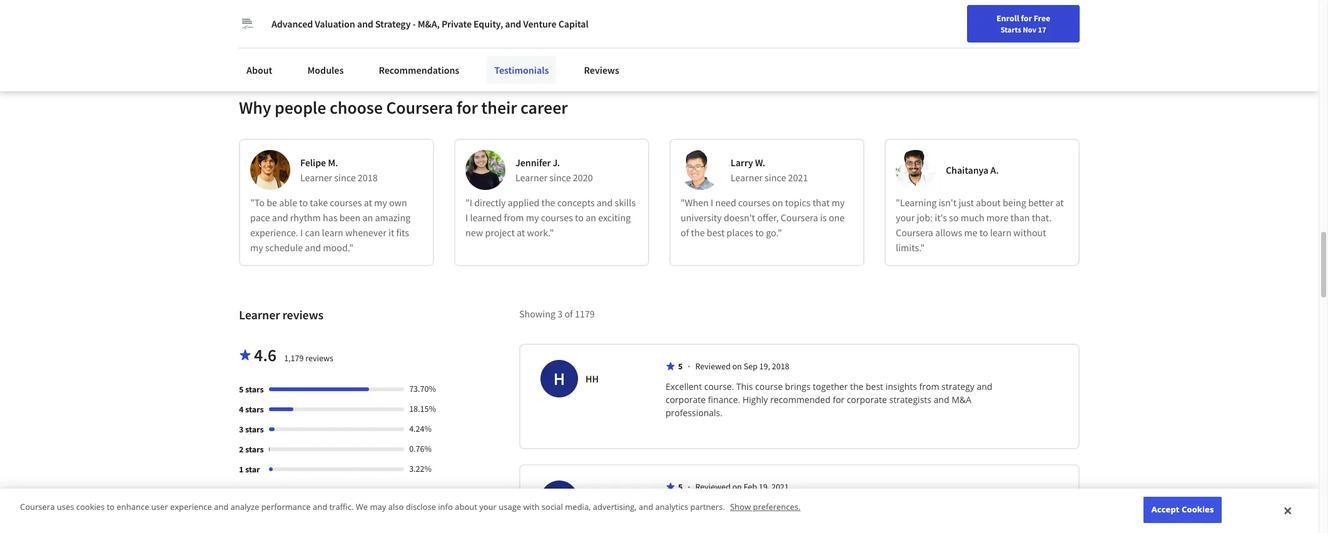 Task type: locate. For each thing, give the bounding box(es) containing it.
2 since from the left
[[550, 172, 571, 184]]

for up interesting
[[870, 502, 882, 514]]

1 horizontal spatial more
[[987, 212, 1009, 224]]

2021 inside larry w. learner since 2021
[[788, 172, 808, 184]]

their
[[481, 97, 517, 119]]

an inside the "to be able to take courses at my own pace and rhythm has been an amazing experience. i can learn whenever it fits my schedule and mood."
[[362, 212, 373, 224]]

i left need
[[711, 197, 713, 209]]

go."
[[766, 227, 782, 239]]

2 vertical spatial 5
[[678, 482, 683, 493]]

learner inside jennifer j. learner since 2020
[[516, 172, 548, 184]]

1 horizontal spatial corporate
[[847, 394, 887, 406]]

1 vertical spatial i
[[465, 212, 468, 224]]

learner down felipe
[[300, 172, 332, 184]]

your down "learning
[[896, 212, 915, 224]]

0 horizontal spatial of
[[565, 308, 573, 321]]

show inside 'button'
[[249, 20, 270, 31]]

3 down 4
[[239, 424, 244, 436]]

amazing
[[375, 212, 411, 224]]

1 horizontal spatial since
[[550, 172, 571, 184]]

18.15%
[[409, 404, 436, 415]]

best inside excellent course. this course brings together the best insights from strategy and corporate finance. highly recommended for corporate strategists and m&a professionals.
[[866, 381, 883, 393]]

an up whenever
[[362, 212, 373, 224]]

2 vertical spatial the
[[850, 381, 864, 393]]

1 horizontal spatial courses
[[541, 212, 573, 224]]

19, for a
[[759, 482, 770, 493]]

2 horizontal spatial learn
[[990, 227, 1012, 239]]

from inside excellent course. this course brings together the best insights from strategy and corporate finance. highly recommended for corporate strategists and m&a professionals.
[[919, 381, 939, 393]]

0 vertical spatial experience.
[[250, 227, 298, 239]]

1 horizontal spatial of
[[681, 227, 689, 239]]

allows
[[935, 227, 962, 239]]

does
[[944, 502, 964, 514]]

more inside show 6 more 'button'
[[278, 20, 298, 31]]

new inside "i directly applied the concepts and skills i learned from my courses to an exciting new project at work."
[[465, 227, 483, 239]]

media,
[[565, 502, 591, 513]]

5 up 'provides'
[[678, 482, 683, 493]]

provides a great learning experience. was difficult for someone who does not have a finance background but did learn a lot of new and interesting things.
[[666, 502, 1011, 527]]

hh
[[586, 373, 599, 386]]

to
[[299, 197, 308, 209], [575, 212, 584, 224], [755, 227, 764, 239], [980, 227, 988, 239], [107, 502, 115, 513]]

since down w.
[[765, 172, 786, 184]]

19, right sep
[[759, 361, 770, 372]]

recommendations
[[379, 64, 459, 76]]

5 up 4
[[239, 384, 244, 396]]

show left 6
[[249, 20, 270, 31]]

from
[[504, 212, 524, 224], [919, 381, 939, 393]]

0 vertical spatial reviewed
[[695, 361, 731, 372]]

0 vertical spatial reviews
[[282, 307, 323, 323]]

0 horizontal spatial from
[[504, 212, 524, 224]]

learn inside "learning isn't just about being better at your job: it's so much more than that. coursera allows me to learn without limits."
[[990, 227, 1012, 239]]

stars up 4 stars
[[245, 384, 264, 396]]

1 vertical spatial 19,
[[759, 482, 770, 493]]

since down j.
[[550, 172, 571, 184]]

1 horizontal spatial new
[[834, 515, 851, 527]]

since down "m." in the top of the page
[[334, 172, 356, 184]]

learn inside the "to be able to take courses at my own pace and rhythm has been an amazing experience. i can learn whenever it fits my schedule and mood."
[[322, 227, 343, 239]]

1 corporate from the left
[[666, 394, 706, 406]]

1 horizontal spatial show
[[730, 502, 751, 513]]

learn down has
[[322, 227, 343, 239]]

reviews link
[[577, 56, 627, 84]]

the down university
[[691, 227, 705, 239]]

not
[[966, 502, 980, 514]]

2 19, from the top
[[759, 482, 770, 493]]

m&a
[[952, 394, 972, 406]]

more right 6
[[278, 20, 298, 31]]

the right together
[[850, 381, 864, 393]]

the right applied on the left top
[[542, 197, 555, 209]]

new down learned
[[465, 227, 483, 239]]

learner down larry
[[731, 172, 763, 184]]

1 horizontal spatial learn
[[780, 515, 801, 527]]

0 horizontal spatial experience.
[[250, 227, 298, 239]]

0 horizontal spatial your
[[479, 502, 497, 513]]

reviews right 1,179
[[305, 353, 333, 364]]

None search field
[[178, 8, 479, 33]]

provides
[[666, 502, 701, 514]]

without
[[1014, 227, 1046, 239]]

excellent course. this course brings together the best insights from strategy and corporate finance. highly recommended for corporate strategists and m&a professionals.
[[666, 381, 995, 419]]

1 vertical spatial on
[[733, 361, 742, 372]]

since for m.
[[334, 172, 356, 184]]

2018 up course
[[772, 361, 789, 372]]

from inside "i directly applied the concepts and skills i learned from my courses to an exciting new project at work."
[[504, 212, 524, 224]]

0 vertical spatial show
[[249, 20, 270, 31]]

5 for h
[[678, 361, 683, 372]]

best down university
[[707, 227, 725, 239]]

new down difficult
[[834, 515, 851, 527]]

1 horizontal spatial about
[[976, 197, 1001, 209]]

enhance
[[117, 502, 149, 513]]

i left can
[[300, 227, 303, 239]]

1 horizontal spatial 2018
[[772, 361, 789, 372]]

to inside "when i need courses on topics that my university doesn't offer, coursera is one of the best places to go."
[[755, 227, 764, 239]]

1 vertical spatial 3
[[239, 424, 244, 436]]

0 horizontal spatial more
[[278, 20, 298, 31]]

and left m&a
[[934, 394, 949, 406]]

1 star
[[239, 464, 260, 476]]

it's
[[935, 212, 947, 224]]

reviews
[[282, 307, 323, 323], [305, 353, 333, 364]]

learner inside felipe m. learner since 2018
[[300, 172, 332, 184]]

courses
[[330, 197, 362, 209], [738, 197, 770, 209], [541, 212, 573, 224]]

stars down 4 stars
[[245, 424, 264, 436]]

on for h
[[733, 361, 742, 372]]

1 horizontal spatial the
[[691, 227, 705, 239]]

learner inside larry w. learner since 2021
[[731, 172, 763, 184]]

for up nov
[[1021, 13, 1032, 24]]

0 horizontal spatial since
[[334, 172, 356, 184]]

2 corporate from the left
[[847, 394, 887, 406]]

work."
[[527, 227, 554, 239]]

to up rhythm at top
[[299, 197, 308, 209]]

corporate down insights
[[847, 394, 887, 406]]

one
[[829, 212, 845, 224]]

new
[[465, 227, 483, 239], [834, 515, 851, 527]]

on for a
[[733, 482, 742, 493]]

1 horizontal spatial your
[[896, 212, 915, 224]]

your left usage
[[479, 502, 497, 513]]

1 vertical spatial experience.
[[770, 502, 817, 514]]

i down '"i'
[[465, 212, 468, 224]]

courses inside "i directly applied the concepts and skills i learned from my courses to an exciting new project at work."
[[541, 212, 573, 224]]

2 horizontal spatial courses
[[738, 197, 770, 209]]

enroll for free starts nov 17
[[997, 13, 1050, 34]]

3
[[558, 308, 563, 321], [239, 424, 244, 436]]

larry
[[731, 157, 753, 169]]

coursera up limits."
[[896, 227, 933, 239]]

1 an from the left
[[362, 212, 373, 224]]

2021 up 'topics'
[[788, 172, 808, 184]]

2020
[[573, 172, 593, 184]]

on up "offer,"
[[772, 197, 783, 209]]

1 horizontal spatial from
[[919, 381, 939, 393]]

a.
[[991, 164, 999, 177]]

0 vertical spatial about
[[976, 197, 1001, 209]]

learn inside "provides a great learning experience. was difficult for someone who does not have a finance background but did learn a lot of new and interesting things."
[[780, 515, 801, 527]]

to left go." at the right top of the page
[[755, 227, 764, 239]]

1 vertical spatial 2021
[[772, 482, 789, 493]]

since inside felipe m. learner since 2018
[[334, 172, 356, 184]]

1 horizontal spatial best
[[866, 381, 883, 393]]

1 vertical spatial reviewed
[[695, 482, 731, 493]]

usage
[[499, 502, 521, 513]]

at inside "i directly applied the concepts and skills i learned from my courses to an exciting new project at work."
[[517, 227, 525, 239]]

from up strategists
[[919, 381, 939, 393]]

2018
[[358, 172, 378, 184], [772, 361, 789, 372]]

and up exciting
[[597, 197, 613, 209]]

why
[[239, 97, 271, 119]]

0 horizontal spatial new
[[465, 227, 483, 239]]

lot
[[811, 515, 821, 527]]

show down reviewed on feb 19, 2021 at bottom
[[730, 502, 751, 513]]

learn down "than"
[[990, 227, 1012, 239]]

accept cookies button
[[1144, 498, 1222, 524]]

finance
[[666, 515, 696, 527]]

courses up been
[[330, 197, 362, 209]]

modules
[[307, 64, 344, 76]]

0 vertical spatial from
[[504, 212, 524, 224]]

reviewed on feb 19, 2021
[[695, 482, 789, 493]]

0 vertical spatial the
[[542, 197, 555, 209]]

1,179 reviews
[[284, 353, 333, 364]]

a right have
[[1004, 502, 1009, 514]]

m&a,
[[418, 18, 440, 30]]

2018 up been
[[358, 172, 378, 184]]

to inside the "to be able to take courses at my own pace and rhythm has been an amazing experience. i can learn whenever it fits my schedule and mood."
[[299, 197, 308, 209]]

0 horizontal spatial an
[[362, 212, 373, 224]]

so
[[949, 212, 959, 224]]

0 horizontal spatial i
[[300, 227, 303, 239]]

best
[[707, 227, 725, 239], [866, 381, 883, 393]]

2 horizontal spatial a
[[1004, 502, 1009, 514]]

and down can
[[305, 242, 321, 254]]

i
[[711, 197, 713, 209], [465, 212, 468, 224], [300, 227, 303, 239]]

to inside "learning isn't just about being better at your job: it's so much more than that. coursera allows me to learn without limits."
[[980, 227, 988, 239]]

0 vertical spatial 19,
[[759, 361, 770, 372]]

1 vertical spatial best
[[866, 381, 883, 393]]

4 stars from the top
[[245, 444, 264, 456]]

h
[[554, 368, 565, 391]]

5 for a
[[678, 482, 683, 493]]

topics
[[785, 197, 811, 209]]

from for work."
[[504, 212, 524, 224]]

reviewed up partners.
[[695, 482, 731, 493]]

courses inside the "to be able to take courses at my own pace and rhythm has been an amazing experience. i can learn whenever it fits my schedule and mood."
[[330, 197, 362, 209]]

0 horizontal spatial courses
[[330, 197, 362, 209]]

2 horizontal spatial the
[[850, 381, 864, 393]]

stars for 2 stars
[[245, 444, 264, 456]]

coursera down recommendations link
[[386, 97, 453, 119]]

1 reviewed from the top
[[695, 361, 731, 372]]

about up much
[[976, 197, 1001, 209]]

corporate down excellent
[[666, 394, 706, 406]]

experience. up schedule in the top of the page
[[250, 227, 298, 239]]

and down difficult
[[853, 515, 869, 527]]

from for strategists
[[919, 381, 939, 393]]

2 horizontal spatial of
[[824, 515, 832, 527]]

1 horizontal spatial i
[[465, 212, 468, 224]]

0 horizontal spatial show
[[249, 20, 270, 31]]

a left lot
[[804, 515, 808, 527]]

for down together
[[833, 394, 845, 406]]

0 horizontal spatial 3
[[239, 424, 244, 436]]

stars right 4
[[245, 404, 264, 416]]

at right better at top
[[1056, 197, 1064, 209]]

excellent
[[666, 381, 702, 393]]

my up one
[[832, 197, 845, 209]]

on left sep
[[733, 361, 742, 372]]

performance
[[261, 502, 311, 513]]

2 stars from the top
[[245, 404, 264, 416]]

since inside jennifer j. learner since 2020
[[550, 172, 571, 184]]

pace
[[250, 212, 270, 224]]

2 reviewed from the top
[[695, 482, 731, 493]]

partners.
[[690, 502, 725, 513]]

1 19, from the top
[[759, 361, 770, 372]]

people
[[275, 97, 326, 119]]

of down university
[[681, 227, 689, 239]]

"i directly applied the concepts and skills i learned from my courses to an exciting new project at work."
[[465, 197, 636, 239]]

traffic.
[[329, 502, 354, 513]]

0 vertical spatial 5
[[678, 361, 683, 372]]

a left great
[[703, 502, 708, 514]]

experience. up did
[[770, 502, 817, 514]]

since inside larry w. learner since 2021
[[765, 172, 786, 184]]

1 since from the left
[[334, 172, 356, 184]]

private
[[442, 18, 472, 30]]

2018 inside felipe m. learner since 2018
[[358, 172, 378, 184]]

courses up "offer,"
[[738, 197, 770, 209]]

0 horizontal spatial the
[[542, 197, 555, 209]]

being
[[1003, 197, 1026, 209]]

but
[[749, 515, 763, 527]]

finance.
[[708, 394, 740, 406]]

since
[[334, 172, 356, 184], [550, 172, 571, 184], [765, 172, 786, 184]]

0 vertical spatial best
[[707, 227, 725, 239]]

3 since from the left
[[765, 172, 786, 184]]

my inside "i directly applied the concepts and skills i learned from my courses to an exciting new project at work."
[[526, 212, 539, 224]]

best inside "when i need courses on topics that my university doesn't offer, coursera is one of the best places to go."
[[707, 227, 725, 239]]

0 horizontal spatial 2018
[[358, 172, 378, 184]]

coursera down 'topics'
[[781, 212, 818, 224]]

accept
[[1152, 505, 1180, 516]]

since for j.
[[550, 172, 571, 184]]

and
[[357, 18, 373, 30], [505, 18, 521, 30], [597, 197, 613, 209], [272, 212, 288, 224], [305, 242, 321, 254], [977, 381, 993, 393], [934, 394, 949, 406], [214, 502, 229, 513], [313, 502, 327, 513], [639, 502, 653, 513], [853, 515, 869, 527]]

at up whenever
[[364, 197, 372, 209]]

courses up work."
[[541, 212, 573, 224]]

coursera
[[386, 97, 453, 119], [781, 212, 818, 224], [896, 227, 933, 239], [20, 502, 55, 513]]

stars right 2
[[245, 444, 264, 456]]

2 an from the left
[[586, 212, 596, 224]]

1 vertical spatial the
[[691, 227, 705, 239]]

at left work."
[[517, 227, 525, 239]]

someone
[[884, 502, 922, 514]]

reviewed up course.
[[695, 361, 731, 372]]

showing 3 of 1179
[[519, 308, 595, 321]]

at inside the "to be able to take courses at my own pace and rhythm has been an amazing experience. i can learn whenever it fits my schedule and mood."
[[364, 197, 372, 209]]

about right info
[[455, 502, 477, 513]]

best left insights
[[866, 381, 883, 393]]

0 vertical spatial 3
[[558, 308, 563, 321]]

0 vertical spatial 2018
[[358, 172, 378, 184]]

1 horizontal spatial 3
[[558, 308, 563, 321]]

has
[[323, 212, 338, 224]]

learn for has
[[322, 227, 343, 239]]

an down concepts
[[586, 212, 596, 224]]

take
[[310, 197, 328, 209]]

learner for felipe
[[300, 172, 332, 184]]

about
[[976, 197, 1001, 209], [455, 502, 477, 513]]

1 vertical spatial from
[[919, 381, 939, 393]]

0 horizontal spatial about
[[455, 502, 477, 513]]

stars for 5 stars
[[245, 384, 264, 396]]

it
[[389, 227, 394, 239]]

on left feb
[[733, 482, 742, 493]]

we
[[356, 502, 368, 513]]

0 horizontal spatial corporate
[[666, 394, 706, 406]]

an inside "i directly applied the concepts and skills i learned from my courses to an exciting new project at work."
[[586, 212, 596, 224]]

0 vertical spatial i
[[711, 197, 713, 209]]

a
[[554, 489, 564, 511]]

1 horizontal spatial experience.
[[770, 502, 817, 514]]

disclose
[[406, 502, 436, 513]]

my up work."
[[526, 212, 539, 224]]

0 vertical spatial 2021
[[788, 172, 808, 184]]

reviews up 1,179 reviews
[[282, 307, 323, 323]]

1 vertical spatial reviews
[[305, 353, 333, 364]]

to down concepts
[[575, 212, 584, 224]]

for left their
[[457, 97, 478, 119]]

to right me
[[980, 227, 988, 239]]

2 horizontal spatial since
[[765, 172, 786, 184]]

2 vertical spatial of
[[824, 515, 832, 527]]

learner down the jennifer
[[516, 172, 548, 184]]

1 vertical spatial new
[[834, 515, 851, 527]]

5 up excellent
[[678, 361, 683, 372]]

1 horizontal spatial at
[[517, 227, 525, 239]]

an
[[362, 212, 373, 224], [586, 212, 596, 224]]

1 stars from the top
[[245, 384, 264, 396]]

2021 up preferences.
[[772, 482, 789, 493]]

3 stars from the top
[[245, 424, 264, 436]]

19, right feb
[[759, 482, 770, 493]]

1 vertical spatial show
[[730, 502, 751, 513]]

since for w.
[[765, 172, 786, 184]]

1 vertical spatial 2018
[[772, 361, 789, 372]]

"to be able to take courses at my own pace and rhythm has been an amazing experience. i can learn whenever it fits my schedule and mood."
[[250, 197, 411, 254]]

coursera inside "when i need courses on topics that my university doesn't offer, coursera is one of the best places to go."
[[781, 212, 818, 224]]

19,
[[759, 361, 770, 372], [759, 482, 770, 493]]

recommended
[[770, 394, 831, 406]]

1 horizontal spatial an
[[586, 212, 596, 224]]

0 horizontal spatial at
[[364, 197, 372, 209]]

1 vertical spatial more
[[987, 212, 1009, 224]]

2 horizontal spatial i
[[711, 197, 713, 209]]

0 vertical spatial new
[[465, 227, 483, 239]]

from down applied on the left top
[[504, 212, 524, 224]]

than
[[1011, 212, 1030, 224]]

difficult
[[837, 502, 868, 514]]

of right lot
[[824, 515, 832, 527]]

your
[[896, 212, 915, 224], [479, 502, 497, 513]]

directly
[[474, 197, 506, 209]]

2 vertical spatial i
[[300, 227, 303, 239]]

of left '1179'
[[565, 308, 573, 321]]

0 vertical spatial your
[[896, 212, 915, 224]]

0 vertical spatial on
[[772, 197, 783, 209]]

at inside "learning isn't just about being better at your job: it's so much more than that. coursera allows me to learn without limits."
[[1056, 197, 1064, 209]]

"when
[[681, 197, 709, 209]]

0 vertical spatial more
[[278, 20, 298, 31]]

0 horizontal spatial best
[[707, 227, 725, 239]]

2 horizontal spatial at
[[1056, 197, 1064, 209]]

places
[[727, 227, 753, 239]]

0 vertical spatial of
[[681, 227, 689, 239]]

0 horizontal spatial learn
[[322, 227, 343, 239]]

capital
[[559, 18, 589, 30]]

project
[[485, 227, 515, 239]]

learner for larry
[[731, 172, 763, 184]]

learn right did
[[780, 515, 801, 527]]

my inside "when i need courses on topics that my university doesn't offer, coursera is one of the best places to go."
[[832, 197, 845, 209]]

3 right showing
[[558, 308, 563, 321]]

2 vertical spatial on
[[733, 482, 742, 493]]

more left "than"
[[987, 212, 1009, 224]]

my left schedule in the top of the page
[[250, 242, 263, 254]]



Task type: vqa. For each thing, say whether or not it's contained in the screenshot.
possibilities
no



Task type: describe. For each thing, give the bounding box(es) containing it.
i inside "when i need courses on topics that my university doesn't offer, coursera is one of the best places to go."
[[711, 197, 713, 209]]

for inside "provides a great learning experience. was difficult for someone who does not have a finance background but did learn a lot of new and interesting things."
[[870, 502, 882, 514]]

with
[[523, 502, 540, 513]]

just
[[959, 197, 974, 209]]

3 stars
[[239, 424, 264, 436]]

about
[[247, 64, 272, 76]]

learn for more
[[990, 227, 1012, 239]]

2018 for reviewed on sep 19, 2018
[[772, 361, 789, 372]]

of inside "when i need courses on topics that my university doesn't offer, coursera is one of the best places to go."
[[681, 227, 689, 239]]

rhythm
[[290, 212, 321, 224]]

and right strategy in the bottom of the page
[[977, 381, 993, 393]]

equity,
[[474, 18, 503, 30]]

-
[[413, 18, 416, 30]]

the inside "when i need courses on topics that my university doesn't offer, coursera is one of the best places to go."
[[691, 227, 705, 239]]

2021 for reviewed on feb 19, 2021
[[772, 482, 789, 493]]

1 vertical spatial of
[[565, 308, 573, 321]]

modules link
[[300, 56, 351, 84]]

may
[[370, 502, 386, 513]]

social
[[542, 502, 563, 513]]

19, for h
[[759, 361, 770, 372]]

cookies
[[1182, 505, 1214, 516]]

applied
[[508, 197, 540, 209]]

jennifer
[[516, 157, 551, 169]]

1,179
[[284, 353, 304, 364]]

and right 'equity,'
[[505, 18, 521, 30]]

reviewed for a
[[695, 482, 731, 493]]

4 stars
[[239, 404, 264, 416]]

schedule
[[265, 242, 303, 254]]

to inside "i directly applied the concepts and skills i learned from my courses to an exciting new project at work."
[[575, 212, 584, 224]]

strategy
[[375, 18, 411, 30]]

did
[[765, 515, 778, 527]]

17
[[1038, 24, 1047, 34]]

1 horizontal spatial a
[[804, 515, 808, 527]]

and inside "i directly applied the concepts and skills i learned from my courses to an exciting new project at work."
[[597, 197, 613, 209]]

0 horizontal spatial a
[[703, 502, 708, 514]]

new inside "provides a great learning experience. was difficult for someone who does not have a finance background but did learn a lot of new and interesting things."
[[834, 515, 851, 527]]

and down able
[[272, 212, 288, 224]]

for inside enroll for free starts nov 17
[[1021, 13, 1032, 24]]

sep
[[744, 361, 758, 372]]

stars for 4 stars
[[245, 404, 264, 416]]

learner for jennifer
[[516, 172, 548, 184]]

4
[[239, 404, 244, 416]]

strategy
[[942, 381, 975, 393]]

analytics
[[655, 502, 688, 513]]

fits
[[396, 227, 409, 239]]

advanced
[[272, 18, 313, 30]]

m.
[[328, 157, 338, 169]]

on inside "when i need courses on topics that my university doesn't offer, coursera is one of the best places to go."
[[772, 197, 783, 209]]

and left traffic.
[[313, 502, 327, 513]]

much
[[961, 212, 985, 224]]

and left 'analyze' at the left
[[214, 502, 229, 513]]

learned
[[470, 212, 502, 224]]

2018 for felipe m. learner since 2018
[[358, 172, 378, 184]]

reviewed on sep 19, 2018
[[695, 361, 789, 372]]

coursera left uses
[[20, 502, 55, 513]]

choose
[[330, 97, 383, 119]]

offer,
[[757, 212, 779, 224]]

1 vertical spatial 5
[[239, 384, 244, 396]]

highly
[[743, 394, 768, 406]]

2 stars
[[239, 444, 264, 456]]

"learning isn't just about being better at your job: it's so much more than that. coursera allows me to learn without limits."
[[896, 197, 1064, 254]]

my left own in the top of the page
[[374, 197, 387, 209]]

analyze
[[231, 502, 259, 513]]

and left analytics
[[639, 502, 653, 513]]

recommendations link
[[371, 56, 467, 84]]

erasmus university rotterdam image
[[239, 15, 257, 33]]

learner up "4.6"
[[239, 307, 280, 323]]

valuation
[[315, 18, 355, 30]]

reviews for learner reviews
[[282, 307, 323, 323]]

about link
[[239, 56, 280, 84]]

at for better
[[1056, 197, 1064, 209]]

73.70%
[[409, 384, 436, 395]]

1 vertical spatial about
[[455, 502, 477, 513]]

star
[[245, 464, 260, 476]]

own
[[389, 197, 407, 209]]

4.24%
[[409, 424, 432, 435]]

courses inside "when i need courses on topics that my university doesn't offer, coursera is one of the best places to go."
[[738, 197, 770, 209]]

experience. inside the "to be able to take courses at my own pace and rhythm has been an amazing experience. i can learn whenever it fits my schedule and mood."
[[250, 227, 298, 239]]

2
[[239, 444, 244, 456]]

need
[[715, 197, 736, 209]]

mood."
[[323, 242, 354, 254]]

to right cookies
[[107, 502, 115, 513]]

skills
[[615, 197, 636, 209]]

for inside excellent course. this course brings together the best insights from strategy and corporate finance. highly recommended for corporate strategists and m&a professionals.
[[833, 394, 845, 406]]

nov
[[1023, 24, 1037, 34]]

1 vertical spatial your
[[479, 502, 497, 513]]

chaitanya
[[946, 164, 989, 177]]

reviews for 1,179 reviews
[[305, 353, 333, 364]]

isn't
[[939, 197, 957, 209]]

"i
[[465, 197, 472, 209]]

at for courses
[[364, 197, 372, 209]]

show preferences. link
[[730, 502, 801, 513]]

free
[[1034, 13, 1050, 24]]

why people choose coursera for their career
[[239, 97, 568, 119]]

the inside excellent course. this course brings together the best insights from strategy and corporate finance. highly recommended for corporate strategists and m&a professionals.
[[850, 381, 864, 393]]

and left strategy
[[357, 18, 373, 30]]

j.
[[553, 157, 560, 169]]

show 6 more
[[249, 20, 298, 31]]

learning
[[734, 502, 767, 514]]

coursera inside "learning isn't just about being better at your job: it's so much more than that. coursera allows me to learn without limits."
[[896, 227, 933, 239]]

of inside "provides a great learning experience. was difficult for someone who does not have a finance background but did learn a lot of new and interesting things."
[[824, 515, 832, 527]]

accept cookies
[[1152, 505, 1214, 516]]

about inside "learning isn't just about being better at your job: it's so much more than that. coursera allows me to learn without limits."
[[976, 197, 1001, 209]]

2021 for larry w. learner since 2021
[[788, 172, 808, 184]]

the inside "i directly applied the concepts and skills i learned from my courses to an exciting new project at work."
[[542, 197, 555, 209]]

i inside "i directly applied the concepts and skills i learned from my courses to an exciting new project at work."
[[465, 212, 468, 224]]

preferences.
[[753, 502, 801, 513]]

also
[[388, 502, 404, 513]]

be
[[267, 197, 277, 209]]

experience. inside "provides a great learning experience. was difficult for someone who does not have a finance background but did learn a lot of new and interesting things."
[[770, 502, 817, 514]]

learner reviews
[[239, 307, 323, 323]]

stars for 3 stars
[[245, 424, 264, 436]]

together
[[813, 381, 848, 393]]

who
[[925, 502, 942, 514]]

background
[[698, 515, 747, 527]]

more inside "learning isn't just about being better at your job: it's so much more than that. coursera allows me to learn without limits."
[[987, 212, 1009, 224]]

able
[[279, 197, 297, 209]]

strategists
[[889, 394, 932, 406]]

i inside the "to be able to take courses at my own pace and rhythm has been an amazing experience. i can learn whenever it fits my schedule and mood."
[[300, 227, 303, 239]]

reviewed for h
[[695, 361, 731, 372]]

your inside "learning isn't just about being better at your job: it's so much more than that. coursera allows me to learn without limits."
[[896, 212, 915, 224]]

things.
[[917, 515, 945, 527]]

that.
[[1032, 212, 1052, 224]]

ab
[[586, 494, 597, 506]]

and inside "provides a great learning experience. was difficult for someone who does not have a finance background but did learn a lot of new and interesting things."
[[853, 515, 869, 527]]

collection element
[[231, 0, 1087, 57]]

career
[[521, 97, 568, 119]]



